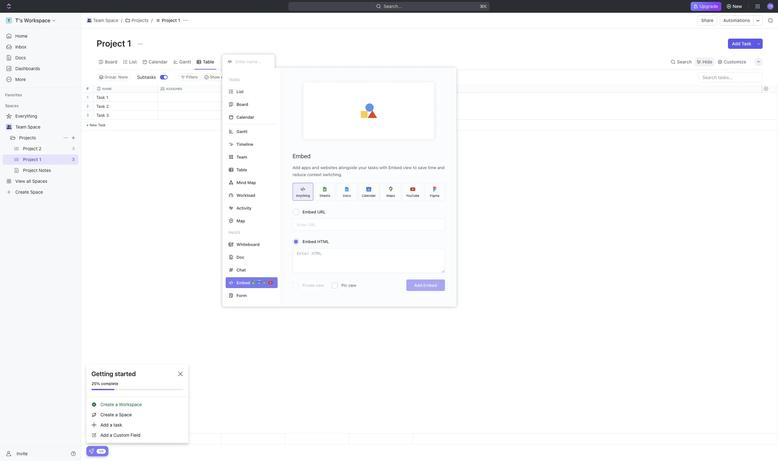 Task type: describe. For each thing, give the bounding box(es) containing it.
2 vertical spatial calendar
[[362, 193, 376, 197]]

share
[[702, 18, 714, 23]]

2 vertical spatial space
[[119, 412, 132, 417]]

⌘k
[[480, 4, 487, 9]]

upgrade link
[[691, 2, 722, 11]]

spaces
[[5, 103, 19, 108]]

view button
[[222, 54, 243, 69]]

press space to select this row. row containing task 3
[[94, 111, 413, 121]]

new for new task
[[90, 123, 97, 127]]

press space to select this row. row containing 2
[[81, 102, 94, 111]]

activity
[[237, 205, 252, 210]]

hide button
[[696, 57, 715, 66]]

team space inside tree
[[15, 124, 40, 130]]

inbox link
[[3, 42, 78, 52]]

1 / from the left
[[121, 18, 122, 23]]

getting started
[[92, 370, 136, 377]]

1 vertical spatial map
[[237, 218, 245, 223]]

mind
[[237, 180, 246, 185]]

do for 2
[[231, 104, 237, 108]]

25%
[[92, 381, 100, 386]]

share button
[[698, 15, 718, 26]]

1 horizontal spatial project 1
[[162, 18, 180, 23]]

add apps and websites alongside your tasks with embed view to save time and reduce context switching.
[[293, 165, 445, 177]]

doc
[[237, 254, 245, 260]]

press space to select this row. row containing 1
[[81, 93, 94, 102]]

to for task 3
[[226, 113, 230, 117]]

to do for task 3
[[226, 113, 237, 117]]

0 horizontal spatial project 1
[[97, 38, 133, 48]]

show closed
[[210, 75, 233, 79]]

customize button
[[716, 57, 749, 66]]

add for add a task
[[100, 422, 109, 428]]

hide
[[703, 59, 713, 64]]

figma
[[430, 193, 440, 197]]

add a task
[[100, 422, 122, 428]]

upgrade
[[700, 4, 719, 9]]

closed
[[221, 75, 233, 79]]

do for 3
[[231, 113, 237, 117]]

invite
[[17, 451, 28, 456]]

home
[[15, 33, 28, 39]]

onboarding checklist button image
[[89, 449, 94, 454]]

add task button
[[729, 39, 756, 49]]

0 horizontal spatial projects link
[[19, 133, 61, 143]]

tasks
[[368, 165, 378, 170]]

alongside
[[339, 165, 357, 170]]

press space to select this row. row containing 3
[[81, 111, 94, 120]]

board link
[[104, 57, 117, 66]]

list link
[[128, 57, 137, 66]]

calendar link
[[147, 57, 168, 66]]

view inside add apps and websites alongside your tasks with embed view to save time and reduce context switching.
[[403, 165, 412, 170]]

websites
[[321, 165, 338, 170]]

new button
[[724, 1, 747, 11]]

task 3
[[96, 113, 109, 118]]

add task
[[733, 41, 752, 46]]

1 horizontal spatial projects link
[[124, 17, 150, 24]]

workspace
[[119, 402, 142, 407]]

pin view
[[342, 283, 357, 288]]

row group containing 1 2 3
[[81, 93, 94, 131]]

form
[[237, 293, 247, 298]]

1 horizontal spatial space
[[105, 18, 118, 23]]

maps
[[387, 193, 395, 197]]

project inside project 1 link
[[162, 18, 177, 23]]

inbox
[[15, 44, 26, 49]]

view button
[[222, 57, 243, 66]]

task for new task
[[98, 123, 106, 127]]

context
[[307, 172, 322, 177]]

1 vertical spatial board
[[237, 102, 248, 107]]

gantt link
[[178, 57, 191, 66]]

a for space
[[115, 412, 118, 417]]

search
[[678, 59, 692, 64]]

embed inside 'button'
[[424, 283, 437, 288]]

youtube
[[406, 193, 420, 197]]

html
[[318, 239, 329, 244]]

‎task 1
[[96, 95, 108, 100]]

dashboards
[[15, 66, 40, 71]]

project 1 link
[[154, 17, 182, 24]]

field
[[131, 432, 141, 438]]

1/4
[[99, 449, 104, 453]]

view for pin view
[[348, 283, 357, 288]]

space inside sidebar navigation
[[28, 124, 40, 130]]

2 and from the left
[[438, 165, 445, 170]]

show closed button
[[202, 73, 236, 81]]

anything
[[296, 193, 310, 197]]

apps
[[302, 165, 311, 170]]

user group image
[[7, 125, 11, 129]]

2 for 1
[[87, 104, 89, 108]]

timeline
[[237, 141, 253, 147]]

#
[[86, 86, 89, 91]]

embed inside add apps and websites alongside your tasks with embed view to save time and reduce context switching.
[[389, 165, 402, 170]]

subtasks button
[[135, 72, 160, 82]]

new task
[[90, 123, 106, 127]]

a for custom
[[110, 432, 112, 438]]

with
[[380, 165, 388, 170]]

1 and from the left
[[312, 165, 319, 170]]

subtasks
[[137, 74, 156, 80]]

task inside row group
[[96, 113, 105, 118]]

your
[[359, 165, 367, 170]]

private
[[302, 283, 315, 288]]

onboarding checklist button element
[[89, 449, 94, 454]]

custom
[[114, 432, 129, 438]]

embed url
[[303, 209, 326, 214]]

1 vertical spatial docs
[[343, 193, 351, 197]]

getting
[[92, 370, 113, 377]]

1 vertical spatial project
[[97, 38, 125, 48]]

0 vertical spatial board
[[105, 59, 117, 64]]



Task type: locate. For each thing, give the bounding box(es) containing it.
cell
[[158, 93, 222, 101], [222, 93, 286, 101], [286, 93, 349, 101], [158, 102, 222, 110], [286, 102, 349, 110], [158, 111, 222, 119], [286, 111, 349, 119], [286, 434, 349, 444]]

1 horizontal spatial new
[[733, 4, 743, 9]]

0 horizontal spatial team
[[15, 124, 26, 130]]

customize
[[724, 59, 747, 64]]

press space to select this row. row
[[81, 93, 94, 102], [94, 93, 413, 103], [81, 102, 94, 111], [94, 102, 413, 112], [81, 111, 94, 120], [94, 111, 413, 121], [94, 434, 413, 444]]

a for workspace
[[115, 402, 118, 407]]

Search tasks... text field
[[699, 72, 763, 82]]

view left save
[[403, 165, 412, 170]]

3 inside press space to select this row. row
[[106, 113, 109, 118]]

3 down ‎task 2
[[106, 113, 109, 118]]

a up "create a space"
[[115, 402, 118, 407]]

3 left the task 3
[[87, 113, 89, 117]]

search...
[[384, 4, 402, 9]]

sheets
[[320, 193, 331, 197]]

project 1
[[162, 18, 180, 23], [97, 38, 133, 48]]

view
[[231, 59, 241, 64]]

press space to select this row. row containing ‎task 2
[[94, 102, 413, 112]]

1 horizontal spatial team
[[93, 18, 104, 23]]

0 horizontal spatial calendar
[[149, 59, 168, 64]]

add for add a custom field
[[100, 432, 109, 438]]

2 left ‎task 2
[[87, 104, 89, 108]]

1 vertical spatial team space
[[15, 124, 40, 130]]

1 vertical spatial to
[[226, 113, 230, 117]]

2
[[106, 104, 109, 109], [87, 104, 89, 108]]

0 vertical spatial docs
[[15, 55, 26, 60]]

and right time
[[438, 165, 445, 170]]

private view
[[302, 283, 324, 288]]

‎task 2
[[96, 104, 109, 109]]

to do for ‎task 2
[[226, 104, 237, 108]]

automations button
[[721, 16, 754, 25]]

docs down inbox
[[15, 55, 26, 60]]

save
[[418, 165, 427, 170]]

1 horizontal spatial projects
[[132, 18, 149, 23]]

row group containing ‎task 1
[[94, 93, 413, 131]]

0 horizontal spatial projects
[[19, 135, 36, 140]]

view right the pin
[[348, 283, 357, 288]]

2 vertical spatial task
[[98, 123, 106, 127]]

2 to do from the top
[[226, 113, 237, 117]]

0 vertical spatial ‎task
[[96, 95, 105, 100]]

1 vertical spatial gantt
[[237, 129, 248, 134]]

tasks
[[229, 78, 240, 82]]

to for ‎task 2
[[226, 104, 230, 108]]

2 vertical spatial to
[[413, 165, 417, 170]]

0 horizontal spatial list
[[129, 59, 137, 64]]

1 to do cell from the top
[[222, 102, 286, 110]]

to do cell for ‎task 2
[[222, 102, 286, 110]]

task inside button
[[742, 41, 752, 46]]

2 inside 1 2 3
[[87, 104, 89, 108]]

0 horizontal spatial map
[[237, 218, 245, 223]]

space right user group image
[[28, 124, 40, 130]]

automations
[[724, 18, 751, 23]]

team right user group image
[[15, 124, 26, 130]]

0 vertical spatial projects link
[[124, 17, 150, 24]]

space
[[105, 18, 118, 23], [28, 124, 40, 130], [119, 412, 132, 417]]

create for create a space
[[100, 412, 114, 417]]

board down tasks
[[237, 102, 248, 107]]

0 vertical spatial to
[[226, 104, 230, 108]]

1 horizontal spatial and
[[438, 165, 445, 170]]

new inside button
[[733, 4, 743, 9]]

calendar up timeline
[[237, 114, 255, 119]]

table up show
[[203, 59, 214, 64]]

1 vertical spatial to do cell
[[222, 111, 286, 119]]

0 horizontal spatial docs
[[15, 55, 26, 60]]

team space link inside sidebar navigation
[[15, 122, 77, 132]]

to do
[[226, 104, 237, 108], [226, 113, 237, 117]]

task down ‎task 2
[[96, 113, 105, 118]]

embed for embed
[[293, 153, 311, 160]]

home link
[[3, 31, 78, 41]]

1 horizontal spatial calendar
[[237, 114, 255, 119]]

2 horizontal spatial space
[[119, 412, 132, 417]]

add embed button
[[407, 279, 445, 291]]

a for task
[[110, 422, 112, 428]]

add a custom field
[[100, 432, 141, 438]]

1 horizontal spatial team space
[[93, 18, 118, 23]]

2 inside press space to select this row. row
[[106, 104, 109, 109]]

0 horizontal spatial and
[[312, 165, 319, 170]]

new down the task 3
[[90, 123, 97, 127]]

table up mind
[[237, 167, 247, 172]]

1 vertical spatial list
[[237, 89, 244, 94]]

do down tasks
[[231, 104, 237, 108]]

1 inside 1 2 3
[[87, 95, 89, 99]]

embed for embed html
[[303, 239, 316, 244]]

0 vertical spatial new
[[733, 4, 743, 9]]

create up the add a task
[[100, 412, 114, 417]]

projects
[[132, 18, 149, 23], [19, 135, 36, 140]]

1 horizontal spatial 3
[[106, 113, 109, 118]]

0 vertical spatial project
[[162, 18, 177, 23]]

row
[[94, 85, 413, 93]]

2 ‎task from the top
[[96, 104, 105, 109]]

1 horizontal spatial /
[[151, 18, 153, 23]]

embed
[[293, 153, 311, 160], [389, 165, 402, 170], [303, 209, 316, 214], [303, 239, 316, 244], [424, 283, 437, 288]]

0 horizontal spatial 3
[[87, 113, 89, 117]]

list
[[129, 59, 137, 64], [237, 89, 244, 94]]

2 / from the left
[[151, 18, 153, 23]]

team right user group icon
[[93, 18, 104, 23]]

1 vertical spatial project 1
[[97, 38, 133, 48]]

‎task for ‎task 1
[[96, 95, 105, 100]]

project
[[162, 18, 177, 23], [97, 38, 125, 48]]

1 vertical spatial ‎task
[[96, 104, 105, 109]]

1 to do from the top
[[226, 104, 237, 108]]

to
[[226, 104, 230, 108], [226, 113, 230, 117], [413, 165, 417, 170]]

grid
[[81, 85, 779, 444]]

0 vertical spatial table
[[203, 59, 214, 64]]

task
[[114, 422, 122, 428]]

add
[[733, 41, 741, 46], [293, 165, 301, 170], [415, 283, 423, 288], [100, 422, 109, 428], [100, 432, 109, 438]]

0 vertical spatial project 1
[[162, 18, 180, 23]]

0 vertical spatial team space
[[93, 18, 118, 23]]

embed for embed url
[[303, 209, 316, 214]]

0 horizontal spatial new
[[90, 123, 97, 127]]

reduce
[[293, 172, 306, 177]]

0 vertical spatial calendar
[[149, 59, 168, 64]]

search button
[[669, 57, 694, 66]]

1 do from the top
[[231, 104, 237, 108]]

create a space
[[100, 412, 132, 417]]

0 horizontal spatial 2
[[87, 104, 89, 108]]

2 horizontal spatial view
[[403, 165, 412, 170]]

time
[[428, 165, 437, 170]]

0 vertical spatial list
[[129, 59, 137, 64]]

favorites button
[[3, 91, 24, 99]]

1 horizontal spatial list
[[237, 89, 244, 94]]

1 2 3
[[87, 95, 89, 117]]

favorites
[[5, 93, 22, 97]]

tree
[[3, 111, 78, 197]]

task down the task 3
[[98, 123, 106, 127]]

row group
[[81, 93, 94, 131], [94, 93, 413, 131], [762, 93, 778, 131], [762, 434, 778, 444]]

board left 'list' link
[[105, 59, 117, 64]]

0 horizontal spatial view
[[316, 283, 324, 288]]

view right private
[[316, 283, 324, 288]]

add embed
[[415, 283, 437, 288]]

1 horizontal spatial table
[[237, 167, 247, 172]]

1 horizontal spatial team space link
[[85, 17, 120, 24]]

1 vertical spatial calendar
[[237, 114, 255, 119]]

new for new
[[733, 4, 743, 9]]

1 vertical spatial team
[[15, 124, 26, 130]]

1 vertical spatial task
[[96, 113, 105, 118]]

1 horizontal spatial map
[[248, 180, 256, 185]]

map right mind
[[248, 180, 256, 185]]

space right user group icon
[[105, 18, 118, 23]]

1 vertical spatial table
[[237, 167, 247, 172]]

to inside add apps and websites alongside your tasks with embed view to save time and reduce context switching.
[[413, 165, 417, 170]]

calendar up subtasks button
[[149, 59, 168, 64]]

add for add task
[[733, 41, 741, 46]]

team space right user group image
[[15, 124, 40, 130]]

1 ‎task from the top
[[96, 95, 105, 100]]

1 horizontal spatial gantt
[[237, 129, 248, 134]]

press space to select this row. row containing ‎task 1
[[94, 93, 413, 103]]

Enter HTML text field
[[293, 249, 445, 273]]

add for add embed
[[415, 283, 423, 288]]

calendar left maps
[[362, 193, 376, 197]]

create up "create a space"
[[100, 402, 114, 407]]

1 vertical spatial projects
[[19, 135, 36, 140]]

gantt up timeline
[[237, 129, 248, 134]]

0 horizontal spatial board
[[105, 59, 117, 64]]

list up subtasks button
[[129, 59, 137, 64]]

list down tasks
[[237, 89, 244, 94]]

to do cell for task 3
[[222, 111, 286, 119]]

projects inside tree
[[19, 135, 36, 140]]

new inside grid
[[90, 123, 97, 127]]

Enter name... field
[[235, 59, 270, 64]]

team down timeline
[[237, 154, 247, 159]]

team space right user group icon
[[93, 18, 118, 23]]

table link
[[202, 57, 214, 66]]

0 horizontal spatial gantt
[[180, 59, 191, 64]]

grid containing ‎task 1
[[81, 85, 779, 444]]

dashboards link
[[3, 63, 78, 74]]

0 vertical spatial create
[[100, 402, 114, 407]]

0 horizontal spatial project
[[97, 38, 125, 48]]

tree inside sidebar navigation
[[3, 111, 78, 197]]

25% complete
[[92, 381, 118, 386]]

1 vertical spatial space
[[28, 124, 40, 130]]

2 do from the top
[[231, 113, 237, 117]]

view for private view
[[316, 283, 324, 288]]

0 vertical spatial projects
[[132, 18, 149, 23]]

create a workspace
[[100, 402, 142, 407]]

1 vertical spatial to do
[[226, 113, 237, 117]]

a down the add a task
[[110, 432, 112, 438]]

0 horizontal spatial team space link
[[15, 122, 77, 132]]

0 horizontal spatial table
[[203, 59, 214, 64]]

map down activity
[[237, 218, 245, 223]]

show
[[210, 75, 220, 79]]

started
[[115, 370, 136, 377]]

a up task
[[115, 412, 118, 417]]

mind map
[[237, 180, 256, 185]]

2 for ‎task
[[106, 104, 109, 109]]

‎task
[[96, 95, 105, 100], [96, 104, 105, 109]]

pin
[[342, 283, 347, 288]]

sidebar navigation
[[0, 13, 81, 461]]

Enter URL text field
[[293, 219, 445, 230]]

0 vertical spatial to do
[[226, 104, 237, 108]]

1 horizontal spatial project
[[162, 18, 177, 23]]

space down create a workspace
[[119, 412, 132, 417]]

0 vertical spatial gantt
[[180, 59, 191, 64]]

and up "context"
[[312, 165, 319, 170]]

docs link
[[3, 53, 78, 63]]

do up timeline
[[231, 113, 237, 117]]

‎task down ‎task 1
[[96, 104, 105, 109]]

team space link
[[85, 17, 120, 24], [15, 122, 77, 132]]

gantt
[[180, 59, 191, 64], [237, 129, 248, 134]]

new up automations
[[733, 4, 743, 9]]

table
[[203, 59, 214, 64], [237, 167, 247, 172]]

workload
[[237, 193, 255, 198]]

user group image
[[87, 19, 91, 22]]

0 horizontal spatial team space
[[15, 124, 40, 130]]

docs inside 'link'
[[15, 55, 26, 60]]

add inside 'button'
[[415, 283, 423, 288]]

2 vertical spatial team
[[237, 154, 247, 159]]

‎task up ‎task 2
[[96, 95, 105, 100]]

gantt left the table link
[[180, 59, 191, 64]]

1 vertical spatial team space link
[[15, 122, 77, 132]]

close image
[[178, 372, 183, 376]]

docs right "sheets"
[[343, 193, 351, 197]]

‎task for ‎task 2
[[96, 104, 105, 109]]

add inside add apps and websites alongside your tasks with embed view to save time and reduce context switching.
[[293, 165, 301, 170]]

0 vertical spatial task
[[742, 41, 752, 46]]

1
[[178, 18, 180, 23], [127, 38, 132, 48], [106, 95, 108, 100], [87, 95, 89, 99]]

1 horizontal spatial 2
[[106, 104, 109, 109]]

1 horizontal spatial view
[[348, 283, 357, 288]]

calendar
[[149, 59, 168, 64], [237, 114, 255, 119], [362, 193, 376, 197]]

url
[[318, 209, 326, 214]]

add for add apps and websites alongside your tasks with embed view to save time and reduce context switching.
[[293, 165, 301, 170]]

add inside button
[[733, 41, 741, 46]]

0 horizontal spatial space
[[28, 124, 40, 130]]

0 vertical spatial to do cell
[[222, 102, 286, 110]]

task up customize
[[742, 41, 752, 46]]

1 vertical spatial create
[[100, 412, 114, 417]]

docs
[[15, 55, 26, 60], [343, 193, 351, 197]]

2 horizontal spatial calendar
[[362, 193, 376, 197]]

a left task
[[110, 422, 112, 428]]

whiteboard
[[237, 242, 260, 247]]

2 up the task 3
[[106, 104, 109, 109]]

to do cell
[[222, 102, 286, 110], [222, 111, 286, 119]]

1 vertical spatial new
[[90, 123, 97, 127]]

create for create a workspace
[[100, 402, 114, 407]]

0 vertical spatial space
[[105, 18, 118, 23]]

task for add task
[[742, 41, 752, 46]]

tree containing team space
[[3, 111, 78, 197]]

1 vertical spatial projects link
[[19, 133, 61, 143]]

2 create from the top
[[100, 412, 114, 417]]

0 vertical spatial team
[[93, 18, 104, 23]]

0 vertical spatial do
[[231, 104, 237, 108]]

2 to do cell from the top
[[222, 111, 286, 119]]

chat
[[237, 267, 246, 272]]

map
[[248, 180, 256, 185], [237, 218, 245, 223]]

0 vertical spatial map
[[248, 180, 256, 185]]

complete
[[101, 381, 118, 386]]

team inside sidebar navigation
[[15, 124, 26, 130]]

1 vertical spatial do
[[231, 113, 237, 117]]

new
[[733, 4, 743, 9], [90, 123, 97, 127]]

1 horizontal spatial docs
[[343, 193, 351, 197]]

1 horizontal spatial board
[[237, 102, 248, 107]]

embed html
[[303, 239, 329, 244]]

pages
[[229, 230, 240, 234]]

switching.
[[323, 172, 343, 177]]

1 create from the top
[[100, 402, 114, 407]]

board
[[105, 59, 117, 64], [237, 102, 248, 107]]

2 horizontal spatial team
[[237, 154, 247, 159]]

0 vertical spatial team space link
[[85, 17, 120, 24]]

0 horizontal spatial /
[[121, 18, 122, 23]]



Task type: vqa. For each thing, say whether or not it's contained in the screenshot.
Hide
yes



